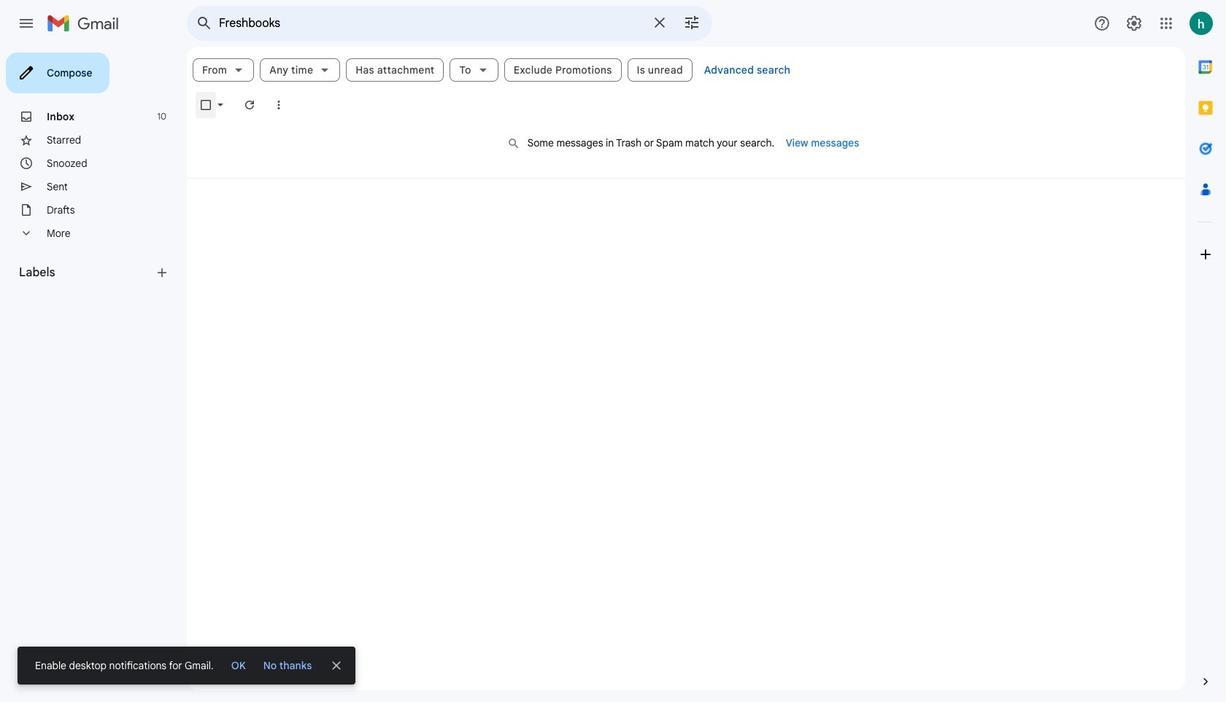 Task type: vqa. For each thing, say whether or not it's contained in the screenshot.
Main menu IMAGE
yes



Task type: locate. For each thing, give the bounding box(es) containing it.
navigation
[[0, 47, 187, 703]]

gmail image
[[47, 9, 126, 38]]

heading
[[19, 266, 155, 280]]

clear search image
[[645, 8, 675, 37]]

tab list
[[1186, 47, 1226, 650]]

search mail image
[[191, 10, 218, 36]]

refresh image
[[242, 98, 257, 112]]

support image
[[1094, 15, 1111, 32]]

alert
[[18, 34, 1203, 685]]

advanced search options image
[[677, 8, 707, 37]]

None checkbox
[[199, 98, 213, 112]]

None search field
[[187, 6, 712, 41]]

main content
[[187, 47, 1186, 691]]



Task type: describe. For each thing, give the bounding box(es) containing it.
more email options image
[[272, 98, 286, 112]]

settings image
[[1126, 15, 1143, 32]]

main menu image
[[18, 15, 35, 32]]

Search mail text field
[[219, 16, 642, 31]]



